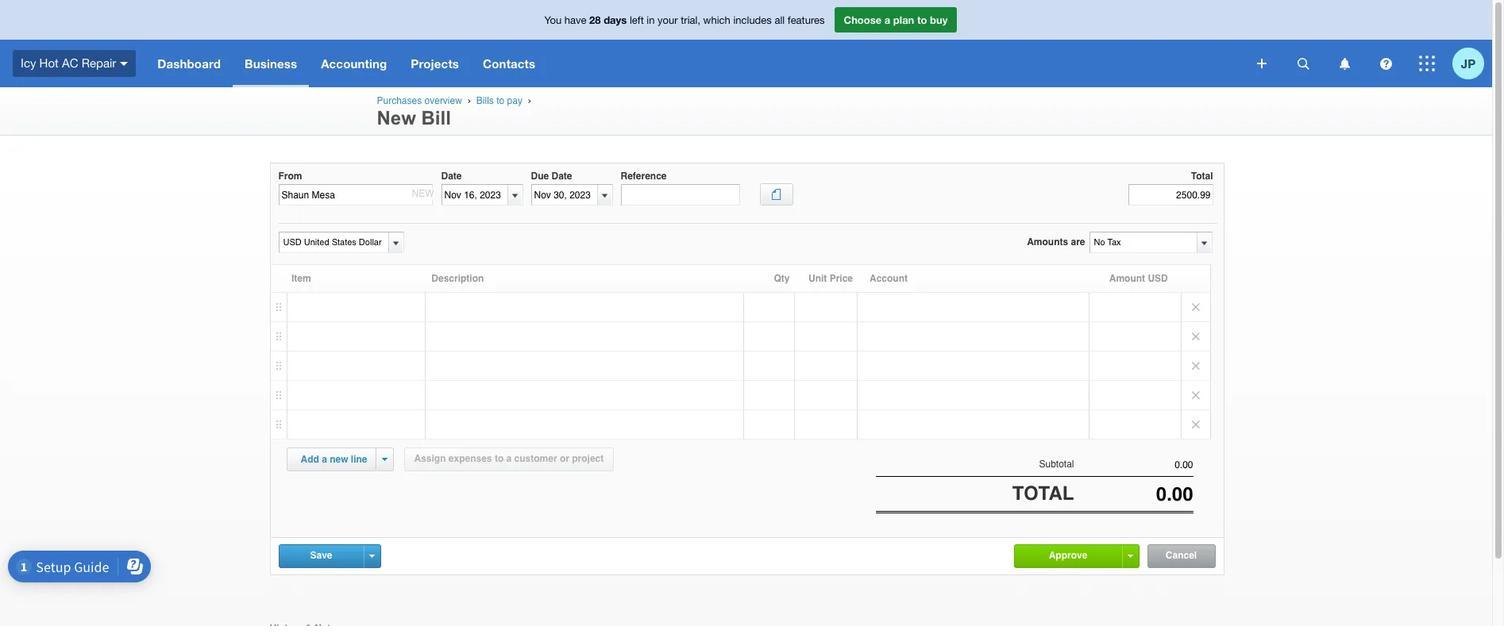 Task type: describe. For each thing, give the bounding box(es) containing it.
price
[[830, 273, 853, 284]]

purchases overview › bills to pay › new bill
[[377, 95, 534, 129]]

1 horizontal spatial svg image
[[1298, 58, 1310, 70]]

banner containing jp
[[0, 0, 1493, 87]]

line
[[351, 454, 367, 466]]

navigation containing dashboard
[[146, 40, 1247, 87]]

a for line
[[322, 454, 327, 466]]

save
[[310, 550, 333, 561]]

jp button
[[1453, 40, 1493, 87]]

customer
[[514, 454, 557, 465]]

icy hot ac repair
[[21, 56, 116, 70]]

more approve options... image
[[1128, 555, 1134, 558]]

more add line options... image
[[382, 458, 388, 462]]

overview
[[425, 95, 462, 106]]

left
[[630, 14, 644, 26]]

all
[[775, 14, 785, 26]]

due
[[531, 171, 549, 182]]

Total text field
[[1129, 184, 1214, 206]]

description
[[432, 273, 484, 284]]

hot
[[39, 56, 59, 70]]

business button
[[233, 40, 309, 87]]

approve
[[1049, 550, 1088, 561]]

2 › from the left
[[528, 95, 531, 106]]

new
[[377, 107, 416, 129]]

are
[[1071, 237, 1086, 248]]

purchases overview link
[[377, 95, 462, 106]]

or
[[560, 454, 570, 465]]

contacts button
[[471, 40, 548, 87]]

icy hot ac repair button
[[0, 40, 146, 87]]

1 date from the left
[[441, 171, 462, 182]]

add a new line link
[[291, 449, 377, 471]]

add a new line
[[301, 454, 367, 466]]

1 delete line item image from the top
[[1182, 293, 1210, 322]]

total
[[1191, 171, 1214, 182]]

delete line item image
[[1182, 352, 1210, 381]]

accounting button
[[309, 40, 399, 87]]

4 delete line item image from the top
[[1182, 411, 1210, 439]]

0 horizontal spatial svg image
[[1258, 59, 1267, 68]]

you have 28 days left in your trial, which includes all features
[[545, 14, 825, 26]]

add
[[301, 454, 319, 466]]

item
[[291, 273, 311, 284]]

repair
[[82, 56, 116, 70]]

unit price
[[809, 273, 853, 284]]

dashboard
[[158, 56, 221, 71]]

subtotal
[[1040, 459, 1075, 470]]

assign
[[414, 454, 446, 465]]

icy
[[21, 56, 36, 70]]

Due Date text field
[[532, 185, 598, 205]]

in
[[647, 14, 655, 26]]

1 › from the left
[[468, 95, 471, 106]]

28
[[590, 14, 601, 26]]

due date
[[531, 171, 572, 182]]

2 vertical spatial to
[[495, 454, 504, 465]]

to inside purchases overview › bills to pay › new bill
[[497, 95, 505, 106]]

choose a plan to buy
[[844, 14, 948, 26]]

projects
[[411, 56, 459, 71]]

save link
[[279, 545, 363, 567]]

a for to
[[885, 14, 891, 26]]

jp
[[1462, 56, 1476, 70]]

0 vertical spatial to
[[918, 14, 928, 26]]



Task type: vqa. For each thing, say whether or not it's contained in the screenshot.
Columns
no



Task type: locate. For each thing, give the bounding box(es) containing it.
contacts
[[483, 56, 536, 71]]

a
[[885, 14, 891, 26], [507, 454, 512, 465], [322, 454, 327, 466]]

projects button
[[399, 40, 471, 87]]

you
[[545, 14, 562, 26]]

trial,
[[681, 14, 701, 26]]

0 horizontal spatial ›
[[468, 95, 471, 106]]

None text field
[[1075, 460, 1194, 471], [1075, 484, 1194, 506], [1075, 460, 1194, 471], [1075, 484, 1194, 506]]

amount
[[1110, 273, 1146, 284]]

bills
[[477, 95, 494, 106]]

cancel button
[[1148, 545, 1215, 568]]

assign expenses to a customer or project
[[414, 454, 604, 465]]

svg image
[[1298, 58, 1310, 70], [1380, 58, 1392, 70], [120, 62, 128, 66]]

have
[[565, 14, 587, 26]]

to
[[918, 14, 928, 26], [497, 95, 505, 106], [495, 454, 504, 465]]

total
[[1013, 483, 1075, 505]]

date
[[441, 171, 462, 182], [552, 171, 572, 182]]

cancel
[[1166, 550, 1197, 561]]

includes
[[734, 14, 772, 26]]

2 horizontal spatial svg image
[[1380, 58, 1392, 70]]

Date text field
[[442, 185, 508, 205]]

unit
[[809, 273, 827, 284]]

date up 'due date' text field
[[552, 171, 572, 182]]

from
[[278, 171, 302, 182]]

new
[[330, 454, 348, 466]]

qty
[[774, 273, 790, 284]]

approve link
[[1015, 545, 1122, 567]]

date up date text field
[[441, 171, 462, 182]]

2 delete line item image from the top
[[1182, 323, 1210, 351]]

3 delete line item image from the top
[[1182, 381, 1210, 410]]

days
[[604, 14, 627, 26]]

pay
[[507, 95, 523, 106]]

dashboard link
[[146, 40, 233, 87]]

0 horizontal spatial svg image
[[120, 62, 128, 66]]

your
[[658, 14, 678, 26]]

1 vertical spatial to
[[497, 95, 505, 106]]

account
[[870, 273, 908, 284]]

amounts are
[[1027, 237, 1086, 248]]

features
[[788, 14, 825, 26]]

ac
[[62, 56, 78, 70]]

a inside "link"
[[322, 454, 327, 466]]

1 horizontal spatial ›
[[528, 95, 531, 106]]

a left customer
[[507, 454, 512, 465]]

delete line item image
[[1182, 293, 1210, 322], [1182, 323, 1210, 351], [1182, 381, 1210, 410], [1182, 411, 1210, 439]]

buy
[[930, 14, 948, 26]]

assign expenses to a customer or project link
[[404, 448, 614, 472]]

1 horizontal spatial date
[[552, 171, 572, 182]]

navigation
[[146, 40, 1247, 87]]

2 horizontal spatial svg image
[[1420, 56, 1436, 72]]

which
[[704, 14, 731, 26]]

project
[[572, 454, 604, 465]]

a left plan
[[885, 14, 891, 26]]

more save options... image
[[369, 555, 375, 558]]

to left the buy
[[918, 14, 928, 26]]

to left pay
[[497, 95, 505, 106]]

›
[[468, 95, 471, 106], [528, 95, 531, 106]]

None text field
[[278, 184, 433, 206], [279, 233, 387, 253], [1090, 233, 1197, 253], [278, 184, 433, 206], [279, 233, 387, 253], [1090, 233, 1197, 253]]

bill
[[421, 107, 451, 129]]

0 horizontal spatial a
[[322, 454, 327, 466]]

2 horizontal spatial a
[[885, 14, 891, 26]]

business
[[245, 56, 297, 71]]

reference
[[621, 171, 667, 182]]

accounting
[[321, 56, 387, 71]]

amount usd
[[1110, 273, 1168, 284]]

svg image
[[1420, 56, 1436, 72], [1340, 58, 1350, 70], [1258, 59, 1267, 68]]

› left bills
[[468, 95, 471, 106]]

amounts
[[1027, 237, 1069, 248]]

usd
[[1148, 273, 1168, 284]]

1 horizontal spatial svg image
[[1340, 58, 1350, 70]]

Reference text field
[[621, 184, 740, 206]]

2 date from the left
[[552, 171, 572, 182]]

plan
[[894, 14, 915, 26]]

expenses
[[449, 454, 492, 465]]

new
[[412, 188, 434, 199]]

banner
[[0, 0, 1493, 87]]

0 horizontal spatial date
[[441, 171, 462, 182]]

1 horizontal spatial a
[[507, 454, 512, 465]]

to right expenses
[[495, 454, 504, 465]]

svg image inside icy hot ac repair popup button
[[120, 62, 128, 66]]

purchases
[[377, 95, 422, 106]]

› right pay
[[528, 95, 531, 106]]

a left new
[[322, 454, 327, 466]]

choose
[[844, 14, 882, 26]]

bills to pay link
[[477, 95, 523, 106]]



